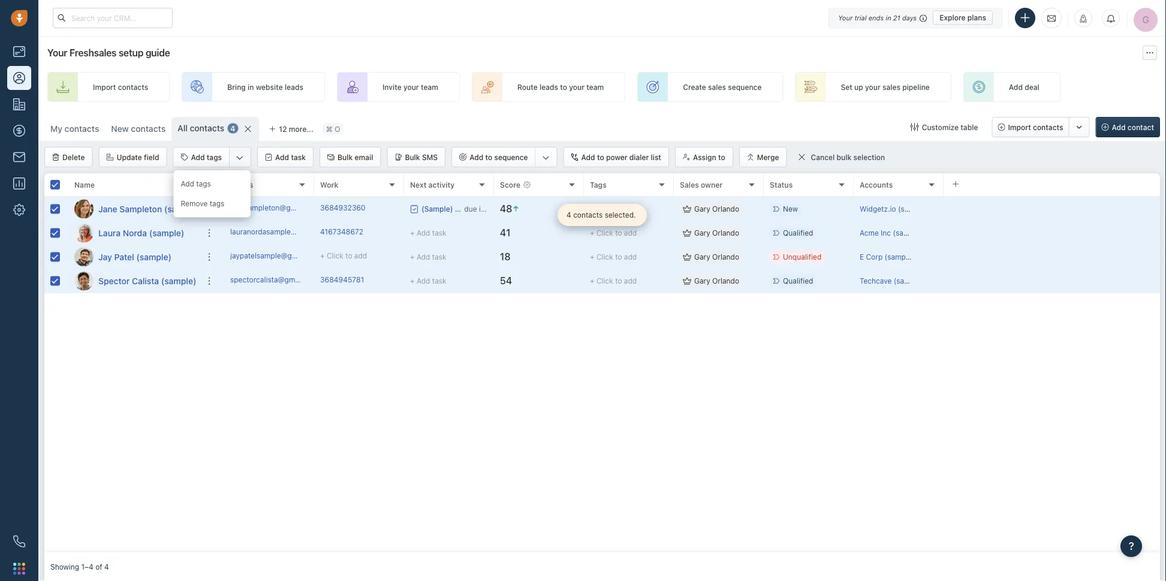 Task type: describe. For each thing, give the bounding box(es) containing it.
list
[[651, 153, 662, 161]]

add task
[[275, 153, 306, 161]]

explore
[[940, 13, 966, 22]]

add inside button
[[470, 153, 484, 161]]

add for 18
[[624, 253, 637, 261]]

laura
[[98, 228, 121, 238]]

invite your team link
[[337, 72, 460, 102]]

2 vertical spatial tags
[[210, 200, 225, 208]]

s image
[[74, 271, 94, 291]]

more...
[[289, 125, 314, 133]]

import contacts button
[[993, 117, 1070, 137]]

task for 18
[[432, 253, 447, 261]]

(sample) up acme inc (sample)
[[899, 205, 929, 213]]

group containing add tags
[[173, 147, 251, 217]]

field
[[144, 153, 159, 161]]

create
[[684, 83, 707, 91]]

(sample) for spector calista (sample)
[[161, 276, 196, 286]]

all
[[178, 123, 188, 133]]

pipeline
[[903, 83, 930, 91]]

angle down image inside add to sequence group
[[543, 152, 550, 164]]

assign to
[[694, 153, 726, 161]]

(sample) down e corp (sample)
[[894, 277, 924, 285]]

3684945781 link
[[320, 275, 364, 287]]

janesampleton@gmail.com
[[230, 204, 321, 212]]

1 gary from the top
[[695, 205, 711, 213]]

0 vertical spatial container_wx8msf4aqz5i3rn1 image
[[798, 153, 807, 161]]

gary for 41
[[695, 229, 711, 237]]

tags inside button
[[207, 153, 222, 161]]

acme
[[860, 229, 879, 237]]

spectorcalista@gmail.com link
[[230, 275, 320, 287]]

jaypatelsample@gmail.com + click to add
[[230, 252, 367, 260]]

janesampleton@gmail.com 3684932360
[[230, 204, 366, 212]]

cancel
[[811, 153, 835, 162]]

widgetz.io
[[860, 205, 897, 213]]

contacts down setup
[[118, 83, 148, 91]]

route leads to your team
[[518, 83, 604, 91]]

add for 54
[[624, 277, 637, 285]]

⌘ o
[[326, 125, 340, 133]]

2 your from the left
[[570, 83, 585, 91]]

accounts
[[860, 181, 894, 189]]

email
[[355, 153, 373, 161]]

contact
[[1128, 123, 1155, 131]]

1 + click to add from the top
[[590, 205, 637, 213]]

add to sequence group
[[452, 147, 558, 167]]

jay
[[98, 252, 112, 262]]

laura norda (sample)
[[98, 228, 184, 238]]

sequence for create sales sequence
[[729, 83, 762, 91]]

click for 18
[[597, 253, 614, 261]]

1 horizontal spatial in
[[886, 14, 892, 22]]

+ click to add for 54
[[590, 277, 637, 285]]

widgetz.io (sample)
[[860, 205, 929, 213]]

contacts right my on the left top of page
[[65, 124, 99, 134]]

trial
[[855, 14, 867, 22]]

menu containing add tags
[[174, 170, 251, 217]]

container_wx8msf4aqz5i3rn1 image for qualified
[[683, 229, 692, 237]]

press space to deselect this row. row containing 54
[[224, 269, 1161, 293]]

0 horizontal spatial 4
[[104, 563, 109, 571]]

new for new contacts
[[111, 124, 129, 134]]

4167348672
[[320, 228, 364, 236]]

⌘
[[326, 125, 333, 133]]

invite
[[383, 83, 402, 91]]

all contacts 4
[[178, 123, 235, 133]]

customize table button
[[903, 117, 987, 137]]

status
[[770, 181, 793, 189]]

phone image
[[13, 536, 25, 548]]

12 more... button
[[262, 121, 320, 137]]

e corp (sample) link
[[860, 253, 915, 261]]

leads inside route leads to your team link
[[540, 83, 559, 91]]

import contacts for import contacts button
[[1009, 123, 1064, 131]]

press space to deselect this row. row containing jane sampleton (sample)
[[44, 197, 224, 221]]

gary orlando for 18
[[695, 253, 740, 261]]

work
[[320, 181, 339, 189]]

my
[[50, 124, 62, 134]]

bring
[[227, 83, 246, 91]]

add contact button
[[1096, 117, 1161, 137]]

import contacts link
[[47, 72, 170, 102]]

jay patel (sample)
[[98, 252, 172, 262]]

1 team from the left
[[421, 83, 439, 91]]

task inside button
[[291, 153, 306, 161]]

add contact
[[1113, 123, 1155, 131]]

set
[[841, 83, 853, 91]]

sales
[[680, 181, 699, 189]]

jay patel (sample) link
[[98, 251, 172, 263]]

container_wx8msf4aqz5i3rn1 image inside customize table button
[[911, 123, 920, 131]]

press space to deselect this row. row containing 48
[[224, 197, 1161, 221]]

add to power dialer list
[[582, 153, 662, 161]]

(sample) for laura norda (sample)
[[149, 228, 184, 238]]

1 your from the left
[[404, 83, 419, 91]]

click for 54
[[597, 277, 614, 285]]

row group containing jane sampleton (sample)
[[44, 197, 224, 293]]

techcave (sample) link
[[860, 277, 924, 285]]

+ add task for 54
[[410, 277, 447, 285]]

48
[[500, 203, 513, 215]]

orlando for 54
[[713, 277, 740, 285]]

dialer
[[630, 153, 649, 161]]

score
[[500, 181, 521, 189]]

(sample) for acme inc (sample)
[[894, 229, 923, 237]]

widgetz.io (sample) link
[[860, 205, 929, 213]]

add tags button
[[174, 148, 229, 167]]

setup
[[119, 47, 143, 58]]

your freshsales setup guide
[[47, 47, 170, 58]]

(sample) for e corp (sample)
[[885, 253, 915, 261]]

sequence for add to sequence
[[495, 153, 528, 161]]

12 more...
[[279, 125, 314, 133]]

leads inside bring in website leads link
[[285, 83, 304, 91]]

orlando for 41
[[713, 229, 740, 237]]

bulk sms
[[405, 153, 438, 161]]

angle down image inside group
[[236, 152, 244, 164]]

gary for 18
[[695, 253, 711, 261]]

3684945781
[[320, 276, 364, 284]]

gary orlando for 54
[[695, 277, 740, 285]]

contacts up "field"
[[131, 124, 166, 134]]

bulk
[[837, 153, 852, 162]]

explore plans link
[[934, 10, 994, 25]]

activity
[[429, 181, 455, 189]]

remove
[[181, 200, 208, 208]]

cell for 54
[[944, 269, 1161, 293]]

explore plans
[[940, 13, 987, 22]]

add deal link
[[964, 72, 1062, 102]]

assign
[[694, 153, 717, 161]]

patel
[[114, 252, 134, 262]]

ends
[[869, 14, 884, 22]]

l image
[[74, 223, 94, 243]]

1 gary orlando from the top
[[695, 205, 740, 213]]

(sample) for jay patel (sample)
[[136, 252, 172, 262]]

emails
[[230, 181, 253, 189]]



Task type: locate. For each thing, give the bounding box(es) containing it.
your right up
[[866, 83, 881, 91]]

0 horizontal spatial import contacts
[[93, 83, 148, 91]]

sequence
[[729, 83, 762, 91], [495, 153, 528, 161]]

orlando for 18
[[713, 253, 740, 261]]

0 horizontal spatial sequence
[[495, 153, 528, 161]]

import for import contacts button
[[1009, 123, 1032, 131]]

add
[[624, 205, 637, 213], [624, 229, 637, 237], [355, 252, 367, 260], [624, 253, 637, 261], [624, 277, 637, 285]]

1 orlando from the top
[[713, 205, 740, 213]]

o
[[335, 125, 340, 133]]

corp
[[867, 253, 883, 261]]

1 vertical spatial sequence
[[495, 153, 528, 161]]

owner
[[701, 181, 723, 189]]

leads right website
[[285, 83, 304, 91]]

sales right create
[[709, 83, 727, 91]]

1 horizontal spatial new
[[784, 205, 799, 213]]

2 orlando from the top
[[713, 229, 740, 237]]

lauranordasample@gmail.com
[[230, 228, 332, 236]]

import contacts down setup
[[93, 83, 148, 91]]

(sample) for jane sampleton (sample)
[[164, 204, 199, 214]]

new down status
[[784, 205, 799, 213]]

click for 41
[[597, 229, 614, 237]]

add tags inside 'menu'
[[181, 180, 211, 188]]

0 vertical spatial your
[[839, 14, 853, 22]]

bulk left sms
[[405, 153, 420, 161]]

1 horizontal spatial your
[[839, 14, 853, 22]]

selection
[[854, 153, 886, 162]]

2 cell from the top
[[944, 221, 1161, 245]]

+ click to add
[[590, 205, 637, 213], [590, 229, 637, 237], [590, 253, 637, 261], [590, 277, 637, 285]]

add tags inside button
[[191, 153, 222, 161]]

add to sequence button
[[452, 148, 536, 167]]

3 orlando from the top
[[713, 253, 740, 261]]

container_wx8msf4aqz5i3rn1 image
[[911, 123, 920, 131], [410, 205, 419, 213], [683, 253, 692, 261], [683, 277, 692, 285]]

gary for 54
[[695, 277, 711, 285]]

0 horizontal spatial your
[[47, 47, 67, 58]]

add
[[1010, 83, 1024, 91], [1113, 123, 1127, 131], [191, 153, 205, 161], [275, 153, 289, 161], [470, 153, 484, 161], [582, 153, 596, 161], [181, 180, 194, 188], [417, 229, 430, 237], [417, 253, 430, 261], [417, 277, 430, 285]]

phone element
[[7, 530, 31, 554]]

acme inc (sample) link
[[860, 229, 923, 237]]

4 contacts selected.
[[567, 211, 636, 219]]

add tags down the all contacts 4
[[191, 153, 222, 161]]

3 your from the left
[[866, 83, 881, 91]]

new inside press space to deselect this row. row
[[784, 205, 799, 213]]

0 vertical spatial new
[[111, 124, 129, 134]]

orlando
[[713, 205, 740, 213], [713, 229, 740, 237], [713, 253, 740, 261], [713, 277, 740, 285]]

days
[[903, 14, 917, 22]]

3 gary orlando from the top
[[695, 253, 740, 261]]

contacts down tags
[[574, 211, 603, 219]]

1 vertical spatial container_wx8msf4aqz5i3rn1 image
[[683, 205, 692, 213]]

container_wx8msf4aqz5i3rn1 image
[[798, 153, 807, 161], [683, 205, 692, 213], [683, 229, 692, 237]]

to
[[561, 83, 568, 91], [486, 153, 493, 161], [598, 153, 605, 161], [719, 153, 726, 161], [616, 205, 622, 213], [616, 229, 622, 237], [346, 252, 352, 260], [616, 253, 622, 261], [616, 277, 622, 285]]

(sample) right calista at the left of the page
[[161, 276, 196, 286]]

2 bulk from the left
[[405, 153, 420, 161]]

41
[[500, 227, 511, 239]]

press space to deselect this row. row containing laura norda (sample)
[[44, 221, 224, 245]]

qualified for 54
[[784, 277, 814, 285]]

1 horizontal spatial 4
[[231, 124, 235, 133]]

j image
[[74, 199, 94, 219]]

merge button
[[740, 147, 787, 167]]

(sample) inside "link"
[[164, 204, 199, 214]]

bulk inside button
[[338, 153, 353, 161]]

2 horizontal spatial 4
[[567, 211, 572, 219]]

0 horizontal spatial import
[[93, 83, 116, 91]]

4 cell from the top
[[944, 269, 1161, 293]]

press space to deselect this row. row containing 41
[[224, 221, 1161, 245]]

cell
[[944, 197, 1161, 221], [944, 221, 1161, 245], [944, 245, 1161, 269], [944, 269, 1161, 293]]

1 cell from the top
[[944, 197, 1161, 221]]

create sales sequence link
[[638, 72, 784, 102]]

import for "import contacts" link
[[93, 83, 116, 91]]

press space to deselect this row. row containing jay patel (sample)
[[44, 245, 224, 269]]

new for new
[[784, 205, 799, 213]]

1 horizontal spatial import
[[1009, 123, 1032, 131]]

(sample) right inc
[[894, 229, 923, 237]]

1 vertical spatial tags
[[196, 180, 211, 188]]

freshsales
[[69, 47, 117, 58]]

jaypatelsample@gmail.com
[[230, 252, 322, 260]]

invite your team
[[383, 83, 439, 91]]

bulk for bulk email
[[338, 153, 353, 161]]

sequence up score at the top
[[495, 153, 528, 161]]

+ click to add for 41
[[590, 229, 637, 237]]

row group
[[44, 197, 224, 293], [224, 197, 1161, 293]]

gary orlando for 41
[[695, 229, 740, 237]]

0 horizontal spatial angle down image
[[236, 152, 244, 164]]

4 left 'selected.'
[[567, 211, 572, 219]]

2 vertical spatial 4
[[104, 563, 109, 571]]

2 team from the left
[[587, 83, 604, 91]]

1 vertical spatial import contacts
[[1009, 123, 1064, 131]]

4 right all contacts link
[[231, 124, 235, 133]]

contacts right the all
[[190, 123, 225, 133]]

2 vertical spatial container_wx8msf4aqz5i3rn1 image
[[683, 229, 692, 237]]

1 horizontal spatial leads
[[540, 83, 559, 91]]

jane sampleton (sample) link
[[98, 203, 199, 215]]

1 horizontal spatial bulk
[[405, 153, 420, 161]]

press space to deselect this row. row
[[44, 197, 224, 221], [224, 197, 1161, 221], [44, 221, 224, 245], [224, 221, 1161, 245], [44, 245, 224, 269], [224, 245, 1161, 269], [44, 269, 224, 293], [224, 269, 1161, 293]]

to inside button
[[486, 153, 493, 161]]

add to sequence
[[470, 153, 528, 161]]

jaypatelsample@gmail.com link
[[230, 251, 322, 263]]

add to power dialer list button
[[564, 147, 670, 167]]

spector calista (sample) link
[[98, 275, 196, 287]]

power
[[607, 153, 628, 161]]

angle down image
[[236, 152, 244, 164], [543, 152, 550, 164]]

gary orlando
[[695, 205, 740, 213], [695, 229, 740, 237], [695, 253, 740, 261], [695, 277, 740, 285]]

name
[[74, 181, 95, 189]]

cell for 18
[[944, 245, 1161, 269]]

1 bulk from the left
[[338, 153, 353, 161]]

spector
[[98, 276, 130, 286]]

2 gary from the top
[[695, 229, 711, 237]]

bulk inside button
[[405, 153, 420, 161]]

2 leads from the left
[[540, 83, 559, 91]]

in left '21'
[[886, 14, 892, 22]]

0 vertical spatial + add task
[[410, 229, 447, 237]]

+ add task for 41
[[410, 229, 447, 237]]

2 horizontal spatial your
[[866, 83, 881, 91]]

1 qualified from the top
[[784, 229, 814, 237]]

3 + add task from the top
[[410, 277, 447, 285]]

+ click to add for 18
[[590, 253, 637, 261]]

import down the your freshsales setup guide
[[93, 83, 116, 91]]

1 horizontal spatial angle down image
[[543, 152, 550, 164]]

contacts down deal on the top of the page
[[1034, 123, 1064, 131]]

21
[[894, 14, 901, 22]]

(sample) down jane sampleton (sample) "link"
[[149, 228, 184, 238]]

18
[[500, 251, 511, 263]]

(sample)
[[164, 204, 199, 214], [899, 205, 929, 213], [149, 228, 184, 238], [894, 229, 923, 237], [136, 252, 172, 262], [885, 253, 915, 261], [161, 276, 196, 286], [894, 277, 924, 285]]

delete
[[62, 153, 85, 161]]

0 vertical spatial tags
[[207, 153, 222, 161]]

task for 54
[[432, 277, 447, 285]]

add task button
[[257, 147, 314, 167]]

2 vertical spatial + add task
[[410, 277, 447, 285]]

new up update
[[111, 124, 129, 134]]

1 vertical spatial add tags
[[181, 180, 211, 188]]

4 orlando from the top
[[713, 277, 740, 285]]

update field
[[117, 153, 159, 161]]

sales left pipeline
[[883, 83, 901, 91]]

tags up remove tags
[[196, 180, 211, 188]]

freshworks switcher image
[[13, 563, 25, 575]]

your left "freshsales"
[[47, 47, 67, 58]]

angle down image up emails
[[236, 152, 244, 164]]

add tags
[[191, 153, 222, 161], [181, 180, 211, 188]]

import contacts inside button
[[1009, 123, 1064, 131]]

sequence inside add to sequence button
[[495, 153, 528, 161]]

1 angle down image from the left
[[236, 152, 244, 164]]

next
[[410, 181, 427, 189]]

add for 41
[[624, 229, 637, 237]]

tags down the all contacts 4
[[207, 153, 222, 161]]

grid containing 48
[[44, 172, 1161, 553]]

2 + add task from the top
[[410, 253, 447, 261]]

qualified up unqualified
[[784, 229, 814, 237]]

import contacts group
[[993, 117, 1090, 137]]

(sample) up spector calista (sample) at the top
[[136, 252, 172, 262]]

sequence right create
[[729, 83, 762, 91]]

0 horizontal spatial bulk
[[338, 153, 353, 161]]

set up your sales pipeline link
[[796, 72, 952, 102]]

import down add deal
[[1009, 123, 1032, 131]]

e corp (sample)
[[860, 253, 915, 261]]

1 vertical spatial import
[[1009, 123, 1032, 131]]

1–4
[[81, 563, 93, 571]]

4 gary from the top
[[695, 277, 711, 285]]

bulk sms button
[[387, 147, 446, 167]]

4 gary orlando from the top
[[695, 277, 740, 285]]

gary
[[695, 205, 711, 213], [695, 229, 711, 237], [695, 253, 711, 261], [695, 277, 711, 285]]

1 horizontal spatial sequence
[[729, 83, 762, 91]]

spectorcalista@gmail.com 3684945781
[[230, 276, 364, 284]]

1 vertical spatial your
[[47, 47, 67, 58]]

tags right remove
[[210, 200, 225, 208]]

2 gary orlando from the top
[[695, 229, 740, 237]]

your left trial
[[839, 14, 853, 22]]

import contacts down deal on the top of the page
[[1009, 123, 1064, 131]]

next activity
[[410, 181, 455, 189]]

j image
[[74, 247, 94, 267]]

1 horizontal spatial your
[[570, 83, 585, 91]]

1 vertical spatial qualified
[[784, 277, 814, 285]]

54
[[500, 275, 512, 287]]

0 horizontal spatial new
[[111, 124, 129, 134]]

add inside 'menu'
[[181, 180, 194, 188]]

add tags up remove
[[181, 180, 211, 188]]

0 horizontal spatial your
[[404, 83, 419, 91]]

4 right the of
[[104, 563, 109, 571]]

1 row group from the left
[[44, 197, 224, 293]]

0 vertical spatial import
[[93, 83, 116, 91]]

route leads to your team link
[[472, 72, 626, 102]]

website
[[256, 83, 283, 91]]

menu
[[174, 170, 251, 217]]

in right bring
[[248, 83, 254, 91]]

0 vertical spatial 4
[[231, 124, 235, 133]]

4 inside the all contacts 4
[[231, 124, 235, 133]]

bring in website leads link
[[182, 72, 325, 102]]

sequence inside create sales sequence link
[[729, 83, 762, 91]]

jane
[[98, 204, 117, 214]]

cell for 41
[[944, 221, 1161, 245]]

1 leads from the left
[[285, 83, 304, 91]]

contacts
[[118, 83, 148, 91], [1034, 123, 1064, 131], [190, 123, 225, 133], [65, 124, 99, 134], [131, 124, 166, 134], [574, 211, 603, 219]]

your right route
[[570, 83, 585, 91]]

2 + click to add from the top
[[590, 229, 637, 237]]

your trial ends in 21 days
[[839, 14, 917, 22]]

bulk left email
[[338, 153, 353, 161]]

deal
[[1025, 83, 1040, 91]]

name row
[[44, 173, 224, 197]]

sms
[[422, 153, 438, 161]]

0 vertical spatial import contacts
[[93, 83, 148, 91]]

inc
[[881, 229, 892, 237]]

angle down image right add to sequence
[[543, 152, 550, 164]]

all contacts link
[[178, 122, 225, 134]]

1 sales from the left
[[709, 83, 727, 91]]

1 horizontal spatial sales
[[883, 83, 901, 91]]

showing
[[50, 563, 79, 571]]

set up your sales pipeline
[[841, 83, 930, 91]]

your right invite
[[404, 83, 419, 91]]

0 horizontal spatial leads
[[285, 83, 304, 91]]

email image
[[1048, 13, 1057, 23]]

update field button
[[99, 147, 167, 167]]

spectorcalista@gmail.com
[[230, 276, 320, 284]]

selected.
[[605, 211, 636, 219]]

customize
[[923, 123, 959, 131]]

group
[[173, 147, 251, 217]]

add deal
[[1010, 83, 1040, 91]]

0 horizontal spatial team
[[421, 83, 439, 91]]

3684932360
[[320, 204, 366, 212]]

new
[[111, 124, 129, 134], [784, 205, 799, 213]]

2 sales from the left
[[883, 83, 901, 91]]

qualified for 41
[[784, 229, 814, 237]]

1 vertical spatial new
[[784, 205, 799, 213]]

leads right route
[[540, 83, 559, 91]]

team
[[421, 83, 439, 91], [587, 83, 604, 91]]

qualified
[[784, 229, 814, 237], [784, 277, 814, 285]]

leads
[[285, 83, 304, 91], [540, 83, 559, 91]]

route
[[518, 83, 538, 91]]

4 + click to add from the top
[[590, 277, 637, 285]]

of
[[96, 563, 102, 571]]

(sample) right corp
[[885, 253, 915, 261]]

1 horizontal spatial import contacts
[[1009, 123, 1064, 131]]

laura norda (sample) link
[[98, 227, 184, 239]]

grid
[[44, 172, 1161, 553]]

your for your trial ends in 21 days
[[839, 14, 853, 22]]

row group containing 48
[[224, 197, 1161, 293]]

0 vertical spatial sequence
[[729, 83, 762, 91]]

0 vertical spatial qualified
[[784, 229, 814, 237]]

sales owner
[[680, 181, 723, 189]]

0 vertical spatial in
[[886, 14, 892, 22]]

2 angle down image from the left
[[543, 152, 550, 164]]

press space to deselect this row. row containing spector calista (sample)
[[44, 269, 224, 293]]

bulk email button
[[320, 147, 381, 167]]

1 + add task from the top
[[410, 229, 447, 237]]

3 + click to add from the top
[[590, 253, 637, 261]]

1 horizontal spatial team
[[587, 83, 604, 91]]

+ add task for 18
[[410, 253, 447, 261]]

new contacts button
[[105, 117, 172, 141], [111, 124, 166, 134]]

spector calista (sample)
[[98, 276, 196, 286]]

task for 41
[[432, 229, 447, 237]]

bulk email
[[338, 153, 373, 161]]

update
[[117, 153, 142, 161]]

import inside button
[[1009, 123, 1032, 131]]

import contacts for "import contacts" link
[[93, 83, 148, 91]]

press space to deselect this row. row containing 18
[[224, 245, 1161, 269]]

bulk for bulk sms
[[405, 153, 420, 161]]

2 row group from the left
[[224, 197, 1161, 293]]

calista
[[132, 276, 159, 286]]

0 horizontal spatial in
[[248, 83, 254, 91]]

3 gary from the top
[[695, 253, 711, 261]]

1 vertical spatial + add task
[[410, 253, 447, 261]]

2 qualified from the top
[[784, 277, 814, 285]]

sampleton
[[120, 204, 162, 214]]

your for your freshsales setup guide
[[47, 47, 67, 58]]

3 cell from the top
[[944, 245, 1161, 269]]

(sample) right sampleton
[[164, 204, 199, 214]]

1 vertical spatial 4
[[567, 211, 572, 219]]

qualified down unqualified
[[784, 277, 814, 285]]

1 vertical spatial in
[[248, 83, 254, 91]]

Search your CRM... text field
[[53, 8, 173, 28]]

container_wx8msf4aqz5i3rn1 image for new
[[683, 205, 692, 213]]

0 vertical spatial add tags
[[191, 153, 222, 161]]

contacts inside button
[[1034, 123, 1064, 131]]

0 horizontal spatial sales
[[709, 83, 727, 91]]



Task type: vqa. For each thing, say whether or not it's contained in the screenshot.
Owner
yes



